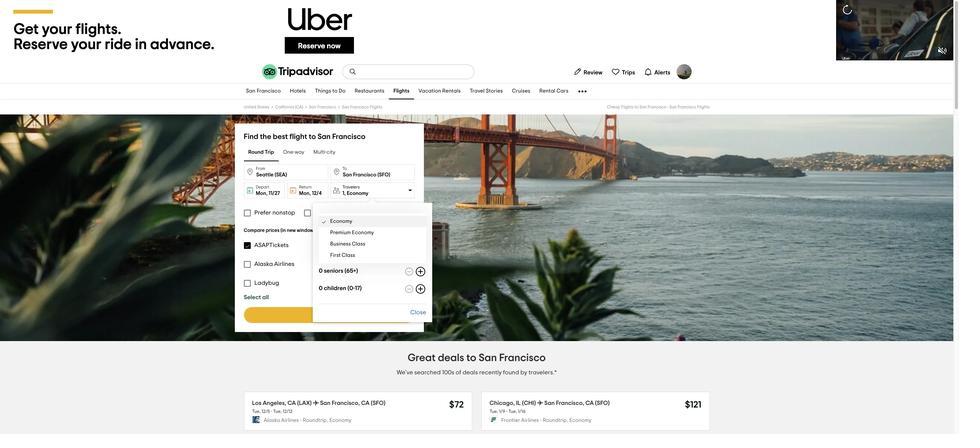 Task type: vqa. For each thing, say whether or not it's contained in the screenshot.
the topmost reviews
no



Task type: describe. For each thing, give the bounding box(es) containing it.
francisco up by at the right bottom of the page
[[499, 353, 546, 364]]

found
[[503, 370, 519, 376]]

way
[[295, 150, 304, 155]]

vacation rentals
[[419, 89, 461, 94]]

hotels link
[[285, 84, 311, 100]]

francisco down restaurants link
[[350, 105, 369, 109]]

class for business class
[[352, 242, 365, 247]]

sponsored
[[320, 229, 339, 233]]

12/4
[[312, 191, 322, 196]]

select
[[244, 295, 261, 301]]

premium
[[330, 230, 351, 236]]

1/16
[[518, 410, 526, 414]]

airlines down asaptickets
[[274, 261, 295, 267]]

all
[[262, 295, 269, 301]]

1 vertical spatial 1
[[319, 251, 321, 257]]

states
[[257, 105, 269, 109]]

round
[[248, 150, 264, 155]]

(ca)
[[295, 105, 303, 109]]

mon, for mon, 11/27
[[256, 191, 268, 196]]

san right (ca)
[[309, 105, 316, 109]]

tue, 12/5  - tue, 12/12
[[252, 410, 293, 414]]

tue, 1/9  - tue, 1/16
[[490, 410, 526, 414]]

san francisco, ca (sfo) for $72
[[320, 401, 386, 407]]

0 for 0 seniors (65+)
[[319, 268, 323, 274]]

travelers
[[343, 185, 360, 189]]

find for find the best flight to san francisco
[[244, 133, 258, 141]]

(chi)
[[522, 401, 536, 407]]

2 tue, from the left
[[273, 410, 282, 414]]

travel stories
[[470, 89, 503, 94]]

(65+)
[[345, 268, 358, 274]]

12/12
[[283, 410, 293, 414]]

alerts link
[[641, 64, 674, 79]]

united states link
[[244, 105, 269, 109]]

searched
[[414, 370, 441, 376]]

restaurants link
[[350, 84, 389, 100]]

angeles,
[[263, 401, 286, 407]]

0 vertical spatial deals
[[438, 353, 464, 364]]

100s
[[442, 370, 455, 376]]

we've searched 100s of deals recently found by travelers.*
[[397, 370, 557, 376]]

san down "do"
[[342, 105, 349, 109]]

by
[[521, 370, 528, 376]]

0 horizontal spatial san francisco link
[[242, 84, 285, 100]]

find the best flight to san francisco
[[244, 133, 366, 141]]

prefer nonstop
[[254, 210, 295, 216]]

close
[[411, 310, 426, 316]]

flights
[[327, 313, 344, 319]]

cars
[[557, 89, 569, 94]]

(sfo) for $121
[[595, 401, 610, 407]]

nonstop
[[273, 210, 295, 216]]

64)
[[347, 251, 356, 257]]

(18-
[[338, 251, 347, 257]]

multi-city
[[314, 150, 336, 155]]

depart mon, 11/27
[[256, 185, 280, 196]]

(sfo) for $72
[[371, 401, 386, 407]]

alaska airlines
[[254, 261, 295, 267]]

1 tue, from the left
[[252, 410, 261, 414]]

0 for 0 children (0-17)
[[319, 286, 323, 292]]

il
[[516, 401, 521, 407]]

rental cars link
[[535, 84, 573, 100]]

trips
[[622, 69, 635, 75]]

to left "do"
[[333, 89, 338, 94]]

best
[[273, 133, 288, 141]]

- for frontier airlines - roundtrip, economy
[[540, 419, 542, 424]]

(lax)
[[297, 401, 312, 407]]

4 tue, from the left
[[509, 410, 517, 414]]

trips link
[[609, 64, 638, 79]]

economy inside travelers 1 , economy
[[347, 191, 369, 196]]

11/27
[[269, 191, 280, 196]]

depart
[[256, 185, 269, 190]]

return mon, 12/4
[[299, 185, 322, 196]]

san up recently
[[479, 353, 497, 364]]

compare
[[244, 229, 265, 233]]

city
[[327, 150, 336, 155]]

3 tue, from the left
[[490, 410, 498, 414]]

recently
[[479, 370, 502, 376]]

los
[[252, 401, 262, 407]]

tripadvisor image
[[262, 64, 333, 79]]

francisco down profile picture
[[678, 105, 697, 109]]

search image
[[349, 68, 357, 76]]

ca for $121
[[586, 401, 594, 407]]

restaurants
[[355, 89, 385, 94]]

california (ca) link
[[275, 105, 303, 109]]

- for tue, 12/5  - tue, 12/12
[[271, 410, 272, 414]]

$72
[[449, 401, 464, 410]]

17)
[[355, 286, 362, 292]]

(0-
[[348, 286, 355, 292]]

prices
[[266, 229, 280, 233]]

profile picture image
[[677, 64, 692, 79]]

things to do link
[[311, 84, 350, 100]]

flights50off
[[340, 243, 373, 249]]

hotels
[[290, 89, 306, 94]]

things to do
[[315, 89, 346, 94]]

alaska airlines - roundtrip, economy
[[264, 419, 352, 424]]

ca for $72
[[361, 401, 370, 407]]

rental cars
[[540, 89, 569, 94]]

san down alerts
[[670, 105, 677, 109]]

san up united
[[246, 89, 256, 94]]

compare prices (in new window)
[[244, 229, 315, 233]]

roundtrip, for $72
[[303, 419, 328, 424]]

francisco, for $72
[[332, 401, 360, 407]]

cruises
[[512, 89, 531, 94]]

review link
[[571, 64, 606, 79]]

great deals to san francisco
[[408, 353, 546, 364]]

francisco, for $121
[[556, 401, 584, 407]]



Task type: locate. For each thing, give the bounding box(es) containing it.
1 left adult
[[319, 251, 321, 257]]

1 horizontal spatial san francisco, ca (sfo)
[[545, 401, 610, 407]]

united
[[244, 105, 256, 109]]

san francisco, ca (sfo)
[[320, 401, 386, 407], [545, 401, 610, 407]]

0 vertical spatial find
[[244, 133, 258, 141]]

0 horizontal spatial (sfo)
[[371, 401, 386, 407]]

(sfo)
[[371, 401, 386, 407], [595, 401, 610, 407]]

deals up 100s
[[438, 353, 464, 364]]

find flights
[[314, 313, 344, 319]]

-
[[668, 105, 669, 109], [271, 410, 272, 414], [506, 410, 508, 414], [300, 419, 302, 424], [540, 419, 542, 424]]

1 (sfo) from the left
[[371, 401, 386, 407]]

1 mon, from the left
[[256, 191, 268, 196]]

1 francisco, from the left
[[332, 401, 360, 407]]

things
[[315, 89, 331, 94]]

0 horizontal spatial find
[[244, 133, 258, 141]]

first
[[330, 253, 341, 258]]

1 san francisco, ca (sfo) from the left
[[320, 401, 386, 407]]

0 vertical spatial san francisco
[[246, 89, 281, 94]]

airlines for $72
[[281, 419, 299, 424]]

san up multi-city
[[318, 133, 331, 141]]

0 horizontal spatial san francisco, ca (sfo)
[[320, 401, 386, 407]]

1/9
[[499, 410, 505, 414]]

0 children (0-17)
[[319, 286, 362, 292]]

san francisco down things
[[309, 105, 336, 109]]

trip
[[265, 150, 274, 155]]

tue, left the 1/9
[[490, 410, 498, 414]]

to up we've searched 100s of deals recently found by travelers.*
[[467, 353, 477, 364]]

class down business class
[[342, 253, 355, 258]]

City or Airport text field
[[330, 165, 415, 180]]

san right "cheap"
[[640, 105, 647, 109]]

multi-
[[314, 150, 327, 155]]

mon, for mon, 12/4
[[299, 191, 311, 196]]

0 horizontal spatial mon,
[[256, 191, 268, 196]]

airlines
[[274, 261, 295, 267], [281, 419, 299, 424], [521, 419, 539, 424]]

2 san francisco, ca (sfo) from the left
[[545, 401, 610, 407]]

mon, down "return"
[[299, 191, 311, 196]]

0 horizontal spatial francisco,
[[332, 401, 360, 407]]

- down the (lax)
[[300, 419, 302, 424]]

nearby
[[337, 210, 357, 216]]

class for first class
[[342, 253, 355, 258]]

0 left seniors
[[319, 268, 323, 274]]

1 down travelers
[[343, 191, 344, 196]]

mon, down depart
[[256, 191, 268, 196]]

california
[[275, 105, 294, 109]]

1 vertical spatial san francisco
[[309, 105, 336, 109]]

2 mon, from the left
[[299, 191, 311, 196]]

return
[[299, 185, 312, 190]]

the
[[260, 133, 271, 141]]

premium economy
[[330, 230, 374, 236]]

children
[[324, 286, 346, 292]]

1 vertical spatial san francisco link
[[309, 105, 336, 109]]

0 vertical spatial class
[[352, 242, 365, 247]]

0 vertical spatial 0
[[319, 268, 323, 274]]

chicago,
[[490, 401, 515, 407]]

we've
[[397, 370, 413, 376]]

find flights button
[[244, 308, 415, 323]]

to right "cheap"
[[635, 105, 639, 109]]

san up frontier airlines - roundtrip, economy
[[545, 401, 555, 407]]

seniors
[[324, 268, 343, 274]]

City or Airport text field
[[244, 165, 328, 180]]

- for alaska airlines - roundtrip, economy
[[300, 419, 302, 424]]

ladybug
[[254, 280, 279, 286]]

new
[[287, 229, 296, 233]]

francisco,
[[332, 401, 360, 407], [556, 401, 584, 407]]

0 horizontal spatial san francisco
[[246, 89, 281, 94]]

1 ca from the left
[[288, 401, 296, 407]]

2 0 from the top
[[319, 286, 323, 292]]

do
[[339, 89, 346, 94]]

francisco up city
[[332, 133, 366, 141]]

- down alerts
[[668, 105, 669, 109]]

tue, down los
[[252, 410, 261, 414]]

california (ca)
[[275, 105, 303, 109]]

francisco up states
[[257, 89, 281, 94]]

find left 'flights'
[[314, 313, 326, 319]]

advertisement region
[[0, 0, 954, 61]]

to
[[333, 89, 338, 94], [635, 105, 639, 109], [309, 133, 316, 141], [467, 353, 477, 364]]

include
[[315, 210, 336, 216]]

tue, down angeles,
[[273, 410, 282, 414]]

san francisco link
[[242, 84, 285, 100], [309, 105, 336, 109]]

2 ca from the left
[[361, 401, 370, 407]]

1 horizontal spatial san francisco
[[309, 105, 336, 109]]

alerts
[[655, 69, 671, 75]]

1 adult (18-64)
[[319, 251, 356, 257]]

0 vertical spatial 1
[[343, 191, 344, 196]]

2 horizontal spatial ca
[[586, 401, 594, 407]]

francisco down alerts
[[648, 105, 667, 109]]

san francisco flights link
[[342, 105, 382, 109]]

2 francisco, from the left
[[556, 401, 584, 407]]

alaska
[[254, 261, 273, 267], [264, 419, 280, 424]]

airlines down 1/16
[[521, 419, 539, 424]]

$121
[[685, 401, 702, 410]]

1 vertical spatial class
[[342, 253, 355, 258]]

rentals
[[442, 89, 461, 94]]

travelers 1 , economy
[[343, 185, 369, 196]]

- right 12/5
[[271, 410, 272, 414]]

prefer
[[254, 210, 271, 216]]

class up 64)
[[352, 242, 365, 247]]

san francisco link down things
[[309, 105, 336, 109]]

roundtrip,
[[303, 419, 328, 424], [543, 419, 568, 424]]

alaska for alaska airlines - roundtrip, economy
[[264, 419, 280, 424]]

- right frontier
[[540, 419, 542, 424]]

1 vertical spatial deals
[[463, 370, 478, 376]]

,
[[344, 191, 346, 196]]

2 roundtrip, from the left
[[543, 419, 568, 424]]

class
[[352, 242, 365, 247], [342, 253, 355, 258]]

los angeles, ca (lax)
[[252, 401, 312, 407]]

airlines down 12/12
[[281, 419, 299, 424]]

rental
[[540, 89, 556, 94]]

alaska for alaska airlines
[[254, 261, 273, 267]]

include nearby airports
[[315, 210, 380, 216]]

first class
[[330, 253, 355, 258]]

None search field
[[343, 65, 474, 79]]

1 roundtrip, from the left
[[303, 419, 328, 424]]

1 horizontal spatial roundtrip,
[[543, 419, 568, 424]]

1 0 from the top
[[319, 268, 323, 274]]

0 horizontal spatial 1
[[319, 251, 321, 257]]

ca
[[288, 401, 296, 407], [361, 401, 370, 407], [586, 401, 594, 407]]

francisco inside san francisco link
[[257, 89, 281, 94]]

1 vertical spatial alaska
[[264, 419, 280, 424]]

tue, down chicago, il (chi) in the right of the page
[[509, 410, 517, 414]]

2 (sfo) from the left
[[595, 401, 610, 407]]

alaska down tue, 12/5  - tue, 12/12
[[264, 419, 280, 424]]

- for tue, 1/9  - tue, 1/16
[[506, 410, 508, 414]]

asaptickets
[[254, 243, 289, 249]]

1 horizontal spatial francisco,
[[556, 401, 584, 407]]

alaska up ladybug
[[254, 261, 273, 267]]

1 horizontal spatial mon,
[[299, 191, 311, 196]]

vacation
[[419, 89, 441, 94]]

12/5
[[262, 410, 270, 414]]

stories
[[486, 89, 503, 94]]

one-
[[283, 150, 295, 155]]

0 vertical spatial alaska
[[254, 261, 273, 267]]

window)
[[297, 229, 315, 233]]

1 horizontal spatial 1
[[343, 191, 344, 196]]

find for find flights
[[314, 313, 326, 319]]

0 left "children"
[[319, 286, 323, 292]]

mon, inside return mon, 12/4
[[299, 191, 311, 196]]

deals right of
[[463, 370, 478, 376]]

find
[[244, 133, 258, 141], [314, 313, 326, 319]]

0 horizontal spatial ca
[[288, 401, 296, 407]]

- right the 1/9
[[506, 410, 508, 414]]

1 horizontal spatial san francisco link
[[309, 105, 336, 109]]

roundtrip, for $121
[[543, 419, 568, 424]]

san francisco up states
[[246, 89, 281, 94]]

san right the (lax)
[[320, 401, 331, 407]]

frontier airlines - roundtrip, economy
[[501, 419, 592, 424]]

0 horizontal spatial roundtrip,
[[303, 419, 328, 424]]

francisco
[[257, 89, 281, 94], [317, 105, 336, 109], [350, 105, 369, 109], [648, 105, 667, 109], [678, 105, 697, 109], [332, 133, 366, 141], [499, 353, 546, 364]]

1 horizontal spatial (sfo)
[[595, 401, 610, 407]]

adult
[[322, 251, 337, 257]]

great
[[408, 353, 436, 364]]

san francisco flights
[[342, 105, 382, 109]]

1 inside travelers 1 , economy
[[343, 191, 344, 196]]

san francisco, ca (sfo) for $121
[[545, 401, 610, 407]]

to right flight
[[309, 133, 316, 141]]

travel stories link
[[465, 84, 508, 100]]

1 vertical spatial 0
[[319, 286, 323, 292]]

airlines for $121
[[521, 419, 539, 424]]

economy
[[347, 191, 369, 196], [323, 219, 345, 224], [330, 219, 352, 224], [352, 230, 374, 236], [329, 419, 352, 424], [570, 419, 592, 424]]

san
[[246, 89, 256, 94], [309, 105, 316, 109], [342, 105, 349, 109], [640, 105, 647, 109], [670, 105, 677, 109], [318, 133, 331, 141], [479, 353, 497, 364], [320, 401, 331, 407], [545, 401, 555, 407]]

cruises link
[[508, 84, 535, 100]]

airports
[[358, 210, 380, 216]]

1 horizontal spatial ca
[[361, 401, 370, 407]]

chicago, il (chi)
[[490, 401, 536, 407]]

0 vertical spatial san francisco link
[[242, 84, 285, 100]]

francisco down things to do link
[[317, 105, 336, 109]]

find inside button
[[314, 313, 326, 319]]

united states
[[244, 105, 269, 109]]

to
[[343, 167, 347, 171]]

3 ca from the left
[[586, 401, 594, 407]]

1 horizontal spatial find
[[314, 313, 326, 319]]

travel
[[470, 89, 485, 94]]

business class
[[330, 242, 365, 247]]

flights link
[[389, 84, 414, 100]]

mon, inside depart mon, 11/27
[[256, 191, 268, 196]]

1 vertical spatial find
[[314, 313, 326, 319]]

find left the
[[244, 133, 258, 141]]

san francisco link up states
[[242, 84, 285, 100]]



